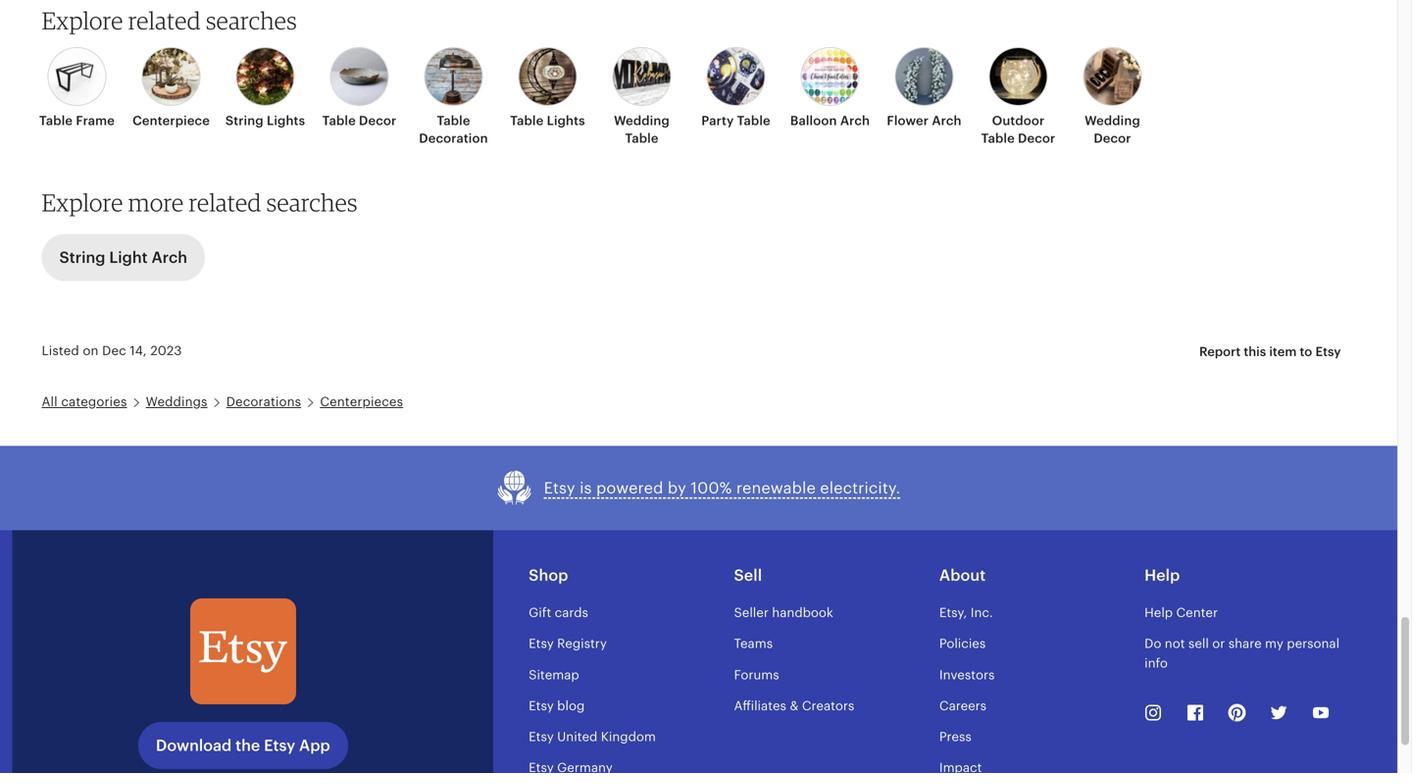 Task type: locate. For each thing, give the bounding box(es) containing it.
wedding
[[614, 113, 670, 128], [1085, 113, 1141, 128]]

searches inside explore related searches region
[[206, 6, 297, 35]]

2 wedding from the left
[[1085, 113, 1141, 128]]

lights left the 'wedding table'
[[547, 113, 585, 128]]

etsy right the
[[264, 737, 295, 755]]

string for string lights
[[225, 113, 264, 128]]

investors
[[940, 667, 995, 682]]

wedding decor
[[1085, 113, 1141, 146]]

etsy down gift
[[529, 636, 554, 651]]

about
[[940, 567, 986, 584]]

policies link
[[940, 636, 986, 651]]

help
[[1145, 567, 1181, 584], [1145, 605, 1173, 620]]

careers
[[940, 698, 987, 713]]

dec
[[102, 343, 126, 358]]

string
[[225, 113, 264, 128], [59, 248, 105, 266]]

not
[[1165, 636, 1186, 651]]

download the etsy app link
[[138, 722, 348, 769]]

listed
[[42, 343, 79, 358]]

explore more related searches
[[42, 188, 358, 217]]

decor right outdoor table decor
[[1094, 131, 1132, 146]]

wedding table
[[614, 113, 670, 146]]

etsy is powered by 100% renewable electricity.
[[544, 479, 901, 497]]

arch inside flower arch link
[[932, 113, 962, 128]]

searches up string lights link
[[206, 6, 297, 35]]

party
[[702, 113, 734, 128]]

arch
[[841, 113, 870, 128], [932, 113, 962, 128], [152, 248, 187, 266]]

string light arch link
[[42, 234, 205, 281]]

explore up table frame link
[[42, 6, 123, 35]]

more
[[128, 188, 184, 217]]

2 explore from the top
[[42, 188, 123, 217]]

centerpiece link
[[130, 47, 212, 130]]

1 horizontal spatial arch
[[841, 113, 870, 128]]

1 horizontal spatial wedding
[[1085, 113, 1141, 128]]

outdoor table decor link
[[978, 47, 1060, 147]]

lights left the table decor
[[267, 113, 305, 128]]

2 help from the top
[[1145, 605, 1173, 620]]

wedding for table
[[614, 113, 670, 128]]

0 horizontal spatial lights
[[267, 113, 305, 128]]

searches down "string lights"
[[267, 188, 358, 217]]

frame
[[76, 113, 115, 128]]

1 horizontal spatial decor
[[1018, 131, 1056, 146]]

table
[[39, 113, 73, 128], [322, 113, 356, 128], [437, 113, 470, 128], [510, 113, 544, 128], [737, 113, 771, 128], [625, 131, 659, 146], [982, 131, 1015, 146]]

app
[[299, 737, 330, 755]]

help up help center
[[1145, 567, 1181, 584]]

categories
[[61, 394, 127, 409]]

2 horizontal spatial arch
[[932, 113, 962, 128]]

1 vertical spatial string
[[59, 248, 105, 266]]

decor
[[359, 113, 397, 128], [1018, 131, 1056, 146], [1094, 131, 1132, 146]]

0 vertical spatial searches
[[206, 6, 297, 35]]

explore inside region
[[42, 6, 123, 35]]

0 horizontal spatial arch
[[152, 248, 187, 266]]

forums
[[734, 667, 780, 682]]

1 vertical spatial explore
[[42, 188, 123, 217]]

weddings
[[146, 394, 208, 409]]

decor for wedding decor
[[1094, 131, 1132, 146]]

0 vertical spatial string
[[225, 113, 264, 128]]

do not sell or share my personal info
[[1145, 636, 1340, 670]]

string left light
[[59, 248, 105, 266]]

arch right flower
[[932, 113, 962, 128]]

1 wedding from the left
[[614, 113, 670, 128]]

related
[[128, 6, 201, 35], [189, 188, 262, 217]]

or
[[1213, 636, 1226, 651]]

explore related searches region
[[30, 6, 1368, 183]]

string inside string light arch link
[[59, 248, 105, 266]]

press link
[[940, 729, 972, 744]]

affiliates & creators
[[734, 698, 855, 713]]

etsy blog
[[529, 698, 585, 713]]

arch right light
[[152, 248, 187, 266]]

etsy left blog
[[529, 698, 554, 713]]

do not sell or share my personal info link
[[1145, 636, 1340, 670]]

explore up string light arch link
[[42, 188, 123, 217]]

decorations
[[226, 394, 301, 409]]

decor down outdoor
[[1018, 131, 1056, 146]]

0 horizontal spatial string
[[59, 248, 105, 266]]

my
[[1266, 636, 1284, 651]]

1 horizontal spatial string
[[225, 113, 264, 128]]

gift cards link
[[529, 605, 589, 620]]

related right more
[[189, 188, 262, 217]]

0 vertical spatial help
[[1145, 567, 1181, 584]]

etsy is powered by 100% renewable electricity. button
[[497, 470, 901, 507]]

sell
[[1189, 636, 1209, 651]]

0 horizontal spatial decor
[[359, 113, 397, 128]]

string inside string lights link
[[225, 113, 264, 128]]

affiliates
[[734, 698, 787, 713]]

2 horizontal spatial decor
[[1094, 131, 1132, 146]]

etsy
[[1316, 344, 1342, 359], [544, 479, 576, 497], [529, 636, 554, 651], [529, 698, 554, 713], [529, 729, 554, 744], [264, 737, 295, 755]]

string lights link
[[224, 47, 307, 130]]

string right centerpiece
[[225, 113, 264, 128]]

related up centerpiece link on the left top of page
[[128, 6, 201, 35]]

1 vertical spatial searches
[[267, 188, 358, 217]]

registry
[[557, 636, 607, 651]]

help for help
[[1145, 567, 1181, 584]]

etsy down the etsy blog
[[529, 729, 554, 744]]

inc.
[[971, 605, 994, 620]]

0 vertical spatial explore
[[42, 6, 123, 35]]

1 explore from the top
[[42, 6, 123, 35]]

decorations link
[[226, 394, 301, 409]]

0 horizontal spatial wedding
[[614, 113, 670, 128]]

united
[[557, 729, 598, 744]]

wedding right outdoor
[[1085, 113, 1141, 128]]

decor left table decoration
[[359, 113, 397, 128]]

teams
[[734, 636, 773, 651]]

1 vertical spatial related
[[189, 188, 262, 217]]

etsy left is
[[544, 479, 576, 497]]

1 horizontal spatial lights
[[547, 113, 585, 128]]

1 help from the top
[[1145, 567, 1181, 584]]

electricity.
[[820, 479, 901, 497]]

powered
[[596, 479, 664, 497]]

arch inside balloon arch link
[[841, 113, 870, 128]]

blog
[[557, 698, 585, 713]]

1 vertical spatial help
[[1145, 605, 1173, 620]]

balloon arch link
[[789, 47, 872, 130]]

etsy united kingdom
[[529, 729, 656, 744]]

help up do
[[1145, 605, 1173, 620]]

wedding left party
[[614, 113, 670, 128]]

2 lights from the left
[[547, 113, 585, 128]]

lights
[[267, 113, 305, 128], [547, 113, 585, 128]]

related inside region
[[128, 6, 201, 35]]

1 lights from the left
[[267, 113, 305, 128]]

etsy,
[[940, 605, 968, 620]]

all categories link
[[42, 394, 127, 409]]

decor inside wedding decor
[[1094, 131, 1132, 146]]

etsy united kingdom link
[[529, 729, 656, 744]]

lights for table lights
[[547, 113, 585, 128]]

explore for explore related searches
[[42, 6, 123, 35]]

to
[[1300, 344, 1313, 359]]

arch right balloon
[[841, 113, 870, 128]]

0 vertical spatial related
[[128, 6, 201, 35]]

sell
[[734, 567, 762, 584]]



Task type: vqa. For each thing, say whether or not it's contained in the screenshot.
Returns and exchanges exchanges
no



Task type: describe. For each thing, give the bounding box(es) containing it.
100%
[[691, 479, 732, 497]]

table inside table decoration
[[437, 113, 470, 128]]

light
[[109, 248, 148, 266]]

all
[[42, 394, 58, 409]]

report this item to etsy button
[[1185, 334, 1356, 369]]

centerpieces link
[[320, 394, 403, 409]]

wedding decor link
[[1072, 47, 1154, 147]]

gift
[[529, 605, 552, 620]]

policies
[[940, 636, 986, 651]]

affiliates & creators link
[[734, 698, 855, 713]]

the
[[236, 737, 260, 755]]

lights for string lights
[[267, 113, 305, 128]]

personal
[[1287, 636, 1340, 651]]

party table link
[[695, 47, 778, 130]]

seller handbook
[[734, 605, 834, 620]]

cards
[[555, 605, 589, 620]]

press
[[940, 729, 972, 744]]

table inside outdoor table decor
[[982, 131, 1015, 146]]

etsy right to
[[1316, 344, 1342, 359]]

14,
[[130, 343, 147, 358]]

is
[[580, 479, 592, 497]]

table inside the 'wedding table'
[[625, 131, 659, 146]]

table frame link
[[36, 47, 118, 130]]

centerpiece
[[133, 113, 210, 128]]

explore related searches
[[42, 6, 297, 35]]

decoration
[[419, 131, 488, 146]]

arch for balloon arch
[[841, 113, 870, 128]]

weddings link
[[146, 394, 208, 409]]

listed on dec 14, 2023
[[42, 343, 182, 358]]

etsy blog link
[[529, 698, 585, 713]]

flower arch
[[887, 113, 962, 128]]

forums link
[[734, 667, 780, 682]]

table lights
[[510, 113, 585, 128]]

renewable
[[737, 479, 816, 497]]

this
[[1244, 344, 1267, 359]]

table decor link
[[318, 47, 401, 130]]

gift cards
[[529, 605, 589, 620]]

investors link
[[940, 667, 995, 682]]

wedding table link
[[601, 47, 683, 147]]

balloon arch
[[791, 113, 870, 128]]

seller
[[734, 605, 769, 620]]

arch inside string light arch link
[[152, 248, 187, 266]]

party table
[[702, 113, 771, 128]]

table lights link
[[507, 47, 589, 130]]

string light arch
[[59, 248, 187, 266]]

explore for explore more related searches
[[42, 188, 123, 217]]

handbook
[[772, 605, 834, 620]]

careers link
[[940, 698, 987, 713]]

decor for table decor
[[359, 113, 397, 128]]

wedding for decor
[[1085, 113, 1141, 128]]

balloon
[[791, 113, 837, 128]]

help center link
[[1145, 605, 1218, 620]]

table decoration link
[[413, 47, 495, 147]]

by
[[668, 479, 687, 497]]

sitemap link
[[529, 667, 580, 682]]

outdoor
[[992, 113, 1045, 128]]

download
[[156, 737, 232, 755]]

2023
[[150, 343, 182, 358]]

arch for flower arch
[[932, 113, 962, 128]]

string lights
[[225, 113, 305, 128]]

center
[[1177, 605, 1218, 620]]

report this item to etsy
[[1200, 344, 1342, 359]]

decor inside outdoor table decor
[[1018, 131, 1056, 146]]

seller handbook link
[[734, 605, 834, 620]]

outdoor table decor
[[982, 113, 1056, 146]]

all categories
[[42, 394, 127, 409]]

item
[[1270, 344, 1297, 359]]

etsy for etsy blog
[[529, 698, 554, 713]]

help center
[[1145, 605, 1218, 620]]

sitemap
[[529, 667, 580, 682]]

&
[[790, 698, 799, 713]]

flower
[[887, 113, 929, 128]]

do
[[1145, 636, 1162, 651]]

etsy for etsy united kingdom
[[529, 729, 554, 744]]

flower arch link
[[883, 47, 966, 130]]

table frame
[[39, 113, 115, 128]]

etsy registry
[[529, 636, 607, 651]]

etsy for etsy is powered by 100% renewable electricity.
[[544, 479, 576, 497]]

help for help center
[[1145, 605, 1173, 620]]

etsy for etsy registry
[[529, 636, 554, 651]]

table decoration
[[419, 113, 488, 146]]

string for string light arch
[[59, 248, 105, 266]]

creators
[[802, 698, 855, 713]]

shop
[[529, 567, 569, 584]]

etsy, inc.
[[940, 605, 994, 620]]

report
[[1200, 344, 1241, 359]]



